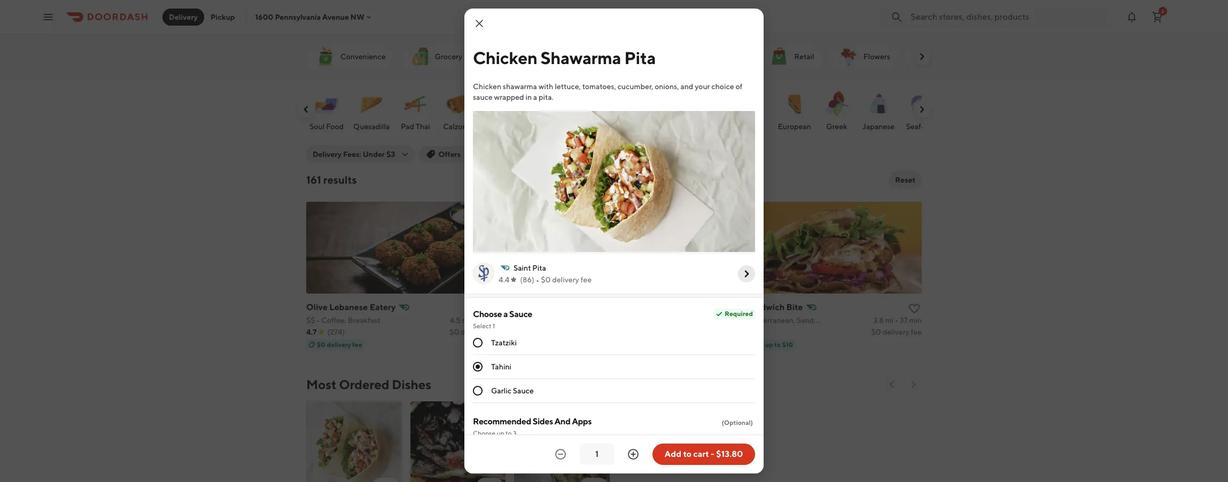 Task type: describe. For each thing, give the bounding box(es) containing it.
1 vertical spatial sauce
[[513, 387, 534, 396]]

sauce
[[473, 93, 493, 102]]

delivery button
[[163, 8, 204, 25]]

retail link
[[763, 43, 821, 71]]

· $0 delivery fee
[[537, 273, 592, 287]]

olive
[[306, 303, 328, 313]]

health image
[[559, 44, 585, 70]]

pita inside saint pita $$ • gyro, falafel
[[540, 303, 556, 313]]

select
[[473, 322, 492, 330]]

thai
[[416, 122, 430, 131]]

alcohol image
[[484, 44, 510, 70]]

coffee,
[[321, 317, 347, 325]]

(86)
[[520, 276, 535, 284]]

sandwiches
[[797, 317, 838, 325]]

-
[[711, 450, 715, 460]]

previous button of carousel image
[[301, 104, 312, 115]]

2 • from the left
[[472, 317, 475, 325]]

1 vertical spatial $0
[[317, 341, 326, 349]]

0 in cart. click to edit quantity image
[[587, 478, 601, 483]]

off,
[[754, 341, 764, 349]]

4.5 inside button
[[538, 150, 549, 159]]

choice
[[712, 82, 734, 91]]

curry
[[618, 122, 637, 131]]

$0 inside · $0 delivery fee
[[541, 276, 551, 284]]

$10
[[782, 341, 794, 349]]

results
[[323, 174, 357, 186]]

saint pita $$ • gyro, falafel
[[517, 303, 575, 325]]

$$ inside saint pita $$ • gyro, falafel
[[517, 317, 526, 325]]

choose a sauce group
[[473, 309, 755, 404]]

breakfast
[[348, 317, 381, 325]]

45
[[477, 317, 486, 325]]

2 button
[[1147, 6, 1169, 28]]

$​0 for pita sandwich bite
[[872, 328, 881, 337]]

avenue
[[322, 13, 349, 21]]

(274)
[[328, 328, 345, 337]]

flowers link
[[832, 43, 897, 71]]

shawarma
[[503, 82, 537, 91]]

garlic sauce
[[491, 387, 534, 396]]

fee up tzatziki
[[489, 328, 500, 337]]

apps
[[572, 417, 592, 427]]

3.8 mi • 37 min
[[874, 317, 922, 325]]

cucumber,
[[618, 82, 654, 91]]

a inside chicken shawarma with lettuce, tomatoes, cucumber, onions, and your choice of sauce wrapped in a pita.
[[534, 93, 537, 102]]

grocery image
[[407, 44, 433, 70]]

$​0 delivery fee for pita sandwich bite
[[872, 328, 922, 337]]

pennsylvania
[[275, 13, 321, 21]]

of
[[736, 82, 743, 91]]

mi for olive lebanese eatery
[[462, 317, 471, 325]]

to inside 'button'
[[684, 450, 692, 460]]

fees:
[[343, 150, 361, 159]]

pita up cucumber,
[[625, 48, 656, 68]]

price
[[655, 150, 674, 159]]

$3
[[387, 150, 395, 159]]

seafood
[[906, 122, 935, 131]]

required
[[725, 310, 753, 318]]

$​0 delivery fee for olive lebanese eatery
[[450, 328, 500, 337]]

garlic
[[491, 387, 512, 396]]

4.7
[[306, 328, 317, 337]]

chicken for chicken shawarma pita
[[473, 48, 538, 68]]

pets image
[[632, 44, 657, 70]]

$0 delivery fee
[[317, 341, 362, 349]]

$$ • coffee, breakfast
[[306, 317, 381, 325]]

mi for pita sandwich bite
[[886, 317, 894, 325]]

161
[[306, 174, 321, 186]]

Garlic Sauce radio
[[473, 387, 483, 396]]

delivery down (274)
[[327, 341, 351, 349]]

pad thai
[[401, 122, 430, 131]]

your
[[695, 82, 710, 91]]

over
[[519, 150, 537, 159]]

sauce inside 'choose a sauce select 1'
[[510, 310, 533, 320]]

4.5 mi • 45 min
[[450, 317, 500, 325]]

under 30 min
[[591, 150, 638, 159]]

choose inside recommended sides and apps choose up to 3
[[473, 430, 496, 438]]

greek
[[827, 122, 848, 131]]

chicken shawarma pita dialog
[[465, 9, 764, 483]]

0 horizontal spatial pickup
[[211, 13, 235, 21]]

saint for saint pita $$ • gyro, falafel
[[517, 303, 538, 313]]

convenience image
[[313, 44, 338, 70]]

delivery for delivery
[[169, 13, 198, 21]]

juice
[[744, 122, 762, 131]]

161 results
[[306, 174, 357, 186]]

delivery inside · $0 delivery fee
[[552, 276, 579, 284]]

open menu image
[[42, 10, 55, 23]]

convenience link
[[309, 43, 392, 71]]

quesadilla
[[353, 122, 390, 131]]

wrapped
[[494, 93, 524, 102]]

close chicken shawarma pita image
[[473, 17, 486, 30]]

Current quantity is 1 number field
[[587, 449, 608, 461]]

tzatziki
[[491, 339, 517, 348]]

Tzatziki radio
[[473, 338, 483, 348]]

shawarma inside "chicken shawarma pita" dialog
[[541, 48, 621, 68]]

min inside button
[[625, 150, 638, 159]]

grocery link
[[403, 43, 469, 71]]

a inside 'choose a sauce select 1'
[[504, 310, 508, 320]]

saint for saint pita
[[514, 264, 531, 273]]

saint pita image
[[473, 263, 495, 284]]

alcohol
[[512, 52, 538, 61]]

over 4.5 button
[[513, 146, 580, 163]]

hot
[[526, 122, 539, 131]]

fee inside · $0 delivery fee
[[581, 276, 592, 284]]

1 vertical spatial pickup button
[[472, 146, 509, 163]]

flowers image
[[836, 44, 862, 70]]

1600
[[255, 13, 273, 21]]

olive lebanese eatery
[[306, 303, 396, 313]]

add item to cart image
[[379, 478, 393, 483]]

flowers
[[864, 52, 891, 61]]

1 • from the left
[[317, 317, 320, 325]]

health link
[[555, 43, 617, 71]]

0 horizontal spatial 4.5
[[450, 317, 461, 325]]

pita sandwich bite
[[728, 303, 803, 313]]

gyro,
[[532, 317, 551, 325]]

bite
[[787, 303, 803, 313]]

cart
[[694, 450, 709, 460]]

30%
[[739, 341, 753, 349]]

add
[[665, 450, 682, 460]]

under 30 min button
[[584, 146, 645, 163]]

up inside recommended sides and apps choose up to 3
[[497, 430, 505, 438]]

delivery down the 3.8 mi • 37 min
[[883, 328, 910, 337]]



Task type: locate. For each thing, give the bounding box(es) containing it.
1 next button of carousel image from the top
[[917, 51, 928, 62]]

2 horizontal spatial to
[[775, 341, 781, 349]]

$​0 down 4.5 mi • 45 min
[[450, 328, 459, 337]]

1 horizontal spatial $​0
[[872, 328, 881, 337]]

1
[[493, 322, 495, 330]]

2 $​0 from the left
[[872, 328, 881, 337]]

mi left "45"
[[462, 317, 471, 325]]

delivery inside button
[[169, 13, 198, 21]]

food
[[326, 122, 344, 131]]

37
[[900, 317, 908, 325]]

1 chicken from the top
[[473, 48, 538, 68]]

wrap
[[660, 122, 679, 131]]

dashpass button
[[696, 146, 757, 163]]

0 horizontal spatial $​0 delivery fee
[[450, 328, 500, 337]]

pickup right delivery button
[[211, 13, 235, 21]]

jamaican
[[695, 122, 727, 131]]

1 vertical spatial saint
[[517, 303, 538, 313]]

2 under from the left
[[591, 150, 613, 159]]

1 vertical spatial choose
[[473, 430, 496, 438]]

click to add this store to your saved list image up 1
[[486, 303, 499, 315]]

to left $10
[[775, 341, 781, 349]]

2 vertical spatial to
[[684, 450, 692, 460]]

0 horizontal spatial pickup button
[[204, 8, 241, 25]]

1 click to add this store to your saved list image from the left
[[486, 303, 499, 315]]

$$ up 4.7
[[306, 317, 315, 325]]

1600 pennsylvania avenue nw
[[255, 13, 365, 21]]

up down recommended
[[497, 430, 505, 438]]

·
[[537, 273, 539, 287]]

1 horizontal spatial 4.5
[[538, 150, 549, 159]]

2 choose from the top
[[473, 430, 496, 438]]

1 horizontal spatial click to add this store to your saved list image
[[908, 303, 921, 315]]

4.4
[[499, 276, 510, 284]]

choose down recommended
[[473, 430, 496, 438]]

4.5 right over
[[538, 150, 549, 159]]

1 horizontal spatial mi
[[886, 317, 894, 325]]

increase quantity by 1 image
[[627, 449, 640, 461]]

gyro
[[491, 122, 507, 131]]

pad
[[401, 122, 414, 131]]

$$ down the pita sandwich bite
[[728, 317, 737, 325]]

2 mi from the left
[[886, 317, 894, 325]]

$$
[[306, 317, 315, 325], [517, 317, 526, 325], [728, 317, 737, 325]]

delivery for delivery fees: under $3
[[313, 150, 342, 159]]

0 vertical spatial saint
[[514, 264, 531, 273]]

1 items, open order cart image
[[1152, 10, 1165, 23]]

add item to cart image
[[483, 478, 497, 483]]

chicken shawarma pita image
[[473, 111, 755, 252]]

fee down the 3.8 mi • 37 min
[[911, 328, 922, 337]]

to inside recommended sides and apps choose up to 3
[[506, 430, 512, 438]]

$$ left gyro,
[[517, 317, 526, 325]]

next button of carousel image
[[917, 51, 928, 62], [917, 104, 928, 115]]

1 vertical spatial shawarma
[[566, 122, 602, 131]]

price button
[[649, 146, 692, 163]]

1 choose from the top
[[473, 310, 502, 320]]

1 vertical spatial a
[[504, 310, 508, 320]]

1 under from the left
[[363, 150, 385, 159]]

1 vertical spatial to
[[506, 430, 512, 438]]

0 horizontal spatial click to add this store to your saved list image
[[486, 303, 499, 315]]

1 horizontal spatial delivery
[[313, 150, 342, 159]]

shawarma up lettuce,
[[541, 48, 621, 68]]

0 horizontal spatial delivery
[[169, 13, 198, 21]]

up
[[765, 341, 773, 349], [497, 430, 505, 438]]

to left 3
[[506, 430, 512, 438]]

mi right 3.8
[[886, 317, 894, 325]]

$​0 delivery fee
[[450, 328, 500, 337], [872, 328, 922, 337]]

click to add this store to your saved list image
[[486, 303, 499, 315], [908, 303, 921, 315]]

1 vertical spatial chicken
[[473, 82, 502, 91]]

chicken for chicken shawarma with lettuce, tomatoes, cucumber, onions, and your choice of sauce wrapped in a pita.
[[473, 82, 502, 91]]

catering image
[[912, 44, 938, 70]]

with
[[539, 82, 554, 91]]

chicken
[[473, 48, 538, 68], [473, 82, 502, 91]]

2
[[1162, 8, 1165, 14]]

(optional)
[[722, 419, 753, 427]]

previous button of carousel image
[[887, 380, 898, 390]]

delivery up tzatziki radio
[[461, 328, 488, 337]]

pita left sandwich
[[728, 303, 745, 313]]

next button of carousel image up seafood
[[917, 104, 928, 115]]

$​0 down 3.8
[[872, 328, 881, 337]]

$​0 delivery fee down the 3.8 mi • 37 min
[[872, 328, 922, 337]]

a right "45"
[[504, 310, 508, 320]]

under inside button
[[591, 150, 613, 159]]

pita.
[[539, 93, 554, 102]]

notification bell image
[[1126, 10, 1139, 23]]

dog
[[541, 122, 555, 131]]

min
[[625, 150, 638, 159], [488, 317, 500, 325], [910, 317, 922, 325]]

1 vertical spatial delivery
[[313, 150, 342, 159]]

click to add this store to your saved list image for pita sandwich bite
[[908, 303, 921, 315]]

soul
[[310, 122, 325, 131]]

pickup button
[[204, 8, 241, 25], [472, 146, 509, 163]]

saint up (86) on the left of page
[[514, 264, 531, 273]]

0 vertical spatial $0
[[541, 276, 551, 284]]

to left cart
[[684, 450, 692, 460]]

$​0
[[450, 328, 459, 337], [872, 328, 881, 337]]

saint up gyro,
[[517, 303, 538, 313]]

pita up gyro,
[[540, 303, 556, 313]]

delivery fees: under $3
[[313, 150, 395, 159]]

delivery
[[169, 13, 198, 21], [313, 150, 342, 159]]

choose a sauce select 1
[[473, 310, 533, 330]]

1 horizontal spatial under
[[591, 150, 613, 159]]

• up the 30%
[[739, 317, 742, 325]]

chicken up sauce on the top left of page
[[473, 82, 502, 91]]

1 vertical spatial next button of carousel image
[[917, 104, 928, 115]]

next button of carousel image
[[908, 380, 919, 390]]

chicken shawarma with lettuce, tomatoes, cucumber, onions, and your choice of sauce wrapped in a pita.
[[473, 82, 743, 102]]

decrease quantity by 1 image
[[554, 449, 567, 461]]

min right "45"
[[488, 317, 500, 325]]

under left 30
[[591, 150, 613, 159]]

saint inside "chicken shawarma pita" dialog
[[514, 264, 531, 273]]

2 horizontal spatial min
[[910, 317, 922, 325]]

soul food
[[310, 122, 344, 131]]

pita
[[625, 48, 656, 68], [533, 264, 546, 273], [540, 303, 556, 313], [728, 303, 745, 313]]

min right '37'
[[910, 317, 922, 325]]

min for olive lebanese eatery
[[488, 317, 500, 325]]

pita up ·
[[533, 264, 546, 273]]

2 chicken from the top
[[473, 82, 502, 91]]

1 horizontal spatial up
[[765, 341, 773, 349]]

2 $​0 delivery fee from the left
[[872, 328, 922, 337]]

0 horizontal spatial a
[[504, 310, 508, 320]]

$$ for olive
[[306, 317, 315, 325]]

ordered
[[339, 377, 390, 392]]

sauce right garlic
[[513, 387, 534, 396]]

1 mi from the left
[[462, 317, 471, 325]]

30
[[614, 150, 624, 159]]

under left $3
[[363, 150, 385, 159]]

lebanese
[[329, 303, 368, 313]]

in
[[526, 93, 532, 102]]

• down olive at left
[[317, 317, 320, 325]]

$0 down coffee,
[[317, 341, 326, 349]]

reset button
[[889, 172, 922, 189]]

$​0 delivery fee up tzatziki radio
[[450, 328, 500, 337]]

choose
[[473, 310, 502, 320], [473, 430, 496, 438]]

1 horizontal spatial a
[[534, 93, 537, 102]]

0 vertical spatial up
[[765, 341, 773, 349]]

nw
[[351, 13, 365, 21]]

1 vertical spatial up
[[497, 430, 505, 438]]

fee right ·
[[581, 276, 592, 284]]

european
[[778, 122, 812, 131]]

up right "off,"
[[765, 341, 773, 349]]

$0 right ·
[[541, 276, 551, 284]]

0 vertical spatial shawarma
[[541, 48, 621, 68]]

0 vertical spatial to
[[775, 341, 781, 349]]

retail
[[795, 52, 815, 61]]

3 $$ from the left
[[728, 317, 737, 325]]

choose inside 'choose a sauce select 1'
[[473, 310, 502, 320]]

2 next button of carousel image from the top
[[917, 104, 928, 115]]

3
[[513, 430, 517, 438]]

0 horizontal spatial up
[[497, 430, 505, 438]]

offers button
[[419, 146, 467, 163]]

1 horizontal spatial pickup
[[478, 150, 502, 159]]

a right in
[[534, 93, 537, 102]]

mediterranean,
[[743, 317, 796, 325]]

30% off, up to $10
[[739, 341, 794, 349]]

and
[[681, 82, 694, 91]]

1 vertical spatial 4.5
[[450, 317, 461, 325]]

Tahini radio
[[473, 363, 483, 372]]

0 vertical spatial 4.5
[[538, 150, 549, 159]]

convenience
[[341, 52, 386, 61]]

0 horizontal spatial min
[[488, 317, 500, 325]]

choose up select at the left bottom
[[473, 310, 502, 320]]

0 vertical spatial pickup
[[211, 13, 235, 21]]

0 horizontal spatial $​0
[[450, 328, 459, 337]]

0 horizontal spatial $0
[[317, 341, 326, 349]]

0 vertical spatial chicken
[[473, 48, 538, 68]]

1 horizontal spatial $​0 delivery fee
[[872, 328, 922, 337]]

4 • from the left
[[739, 317, 742, 325]]

1 horizontal spatial $0
[[541, 276, 551, 284]]

under
[[363, 150, 385, 159], [591, 150, 613, 159]]

sides
[[533, 417, 553, 427]]

• inside saint pita $$ • gyro, falafel
[[528, 317, 531, 325]]

1 horizontal spatial to
[[684, 450, 692, 460]]

chicken shawarma pita
[[473, 48, 656, 68]]

0 horizontal spatial $$
[[306, 317, 315, 325]]

click to add this store to your saved list image for olive lebanese eatery
[[486, 303, 499, 315]]

0 vertical spatial delivery
[[169, 13, 198, 21]]

0 vertical spatial next button of carousel image
[[917, 51, 928, 62]]

dishes
[[392, 377, 431, 392]]

0 horizontal spatial to
[[506, 430, 512, 438]]

1 vertical spatial pickup
[[478, 150, 502, 159]]

recommended sides and apps choose up to 3
[[473, 417, 592, 438]]

0 vertical spatial a
[[534, 93, 537, 102]]

• left '37'
[[895, 317, 899, 325]]

chicken up shawarma
[[473, 48, 538, 68]]

pickup button left 1600
[[204, 8, 241, 25]]

chicken inside chicken shawarma with lettuce, tomatoes, cucumber, onions, and your choice of sauce wrapped in a pita.
[[473, 82, 502, 91]]

3 • from the left
[[528, 317, 531, 325]]

0 horizontal spatial under
[[363, 150, 385, 159]]

fee
[[581, 276, 592, 284], [489, 328, 500, 337], [911, 328, 922, 337], [353, 341, 362, 349]]

$$ • mediterranean, sandwiches
[[728, 317, 838, 325]]

2 $$ from the left
[[517, 317, 526, 325]]

0 vertical spatial pickup button
[[204, 8, 241, 25]]

and
[[555, 417, 571, 427]]

0 horizontal spatial mi
[[462, 317, 471, 325]]

delivery right ·
[[552, 276, 579, 284]]

dashpass
[[717, 150, 751, 159]]

min right 30
[[625, 150, 638, 159]]

5 • from the left
[[895, 317, 899, 325]]

$​0 for olive lebanese eatery
[[450, 328, 459, 337]]

add to cart - $13.80
[[665, 450, 743, 460]]

1 $​0 from the left
[[450, 328, 459, 337]]

2 horizontal spatial $$
[[728, 317, 737, 325]]

$13.80
[[716, 450, 743, 460]]

sauce up tzatziki
[[510, 310, 533, 320]]

pickup button down gyro at the top left
[[472, 146, 509, 163]]

4.5 left "45"
[[450, 317, 461, 325]]

most ordered dishes
[[306, 377, 431, 392]]

2 click to add this store to your saved list image from the left
[[908, 303, 921, 315]]

0 vertical spatial sauce
[[510, 310, 533, 320]]

saint inside saint pita $$ • gyro, falafel
[[517, 303, 538, 313]]

• left gyro,
[[528, 317, 531, 325]]

1 $$ from the left
[[306, 317, 315, 325]]

sauce
[[510, 310, 533, 320], [513, 387, 534, 396]]

• left "45"
[[472, 317, 475, 325]]

1 horizontal spatial min
[[625, 150, 638, 159]]

fee down breakfast in the bottom left of the page
[[353, 341, 362, 349]]

saint pita
[[514, 264, 546, 273]]

alcohol link
[[480, 43, 544, 71]]

to
[[775, 341, 781, 349], [506, 430, 512, 438], [684, 450, 692, 460]]

onions,
[[655, 82, 679, 91]]

shawarma right dog
[[566, 122, 602, 131]]

add to cart - $13.80 button
[[653, 444, 755, 466]]

tahini
[[491, 363, 512, 372]]

$$ for pita
[[728, 317, 737, 325]]

min for pita sandwich bite
[[910, 317, 922, 325]]

mi
[[462, 317, 471, 325], [886, 317, 894, 325]]

1 horizontal spatial $$
[[517, 317, 526, 325]]

pickup down gyro at the top left
[[478, 150, 502, 159]]

retail image
[[767, 44, 793, 70]]

shawarma
[[541, 48, 621, 68], [566, 122, 602, 131]]

click to add this store to your saved list image up the 3.8 mi • 37 min
[[908, 303, 921, 315]]

1 horizontal spatial pickup button
[[472, 146, 509, 163]]

0 vertical spatial choose
[[473, 310, 502, 320]]

next button of carousel image right flowers on the right top
[[917, 51, 928, 62]]

1 $​0 delivery fee from the left
[[450, 328, 500, 337]]

•
[[317, 317, 320, 325], [472, 317, 475, 325], [528, 317, 531, 325], [739, 317, 742, 325], [895, 317, 899, 325]]



Task type: vqa. For each thing, say whether or not it's contained in the screenshot.
Items
no



